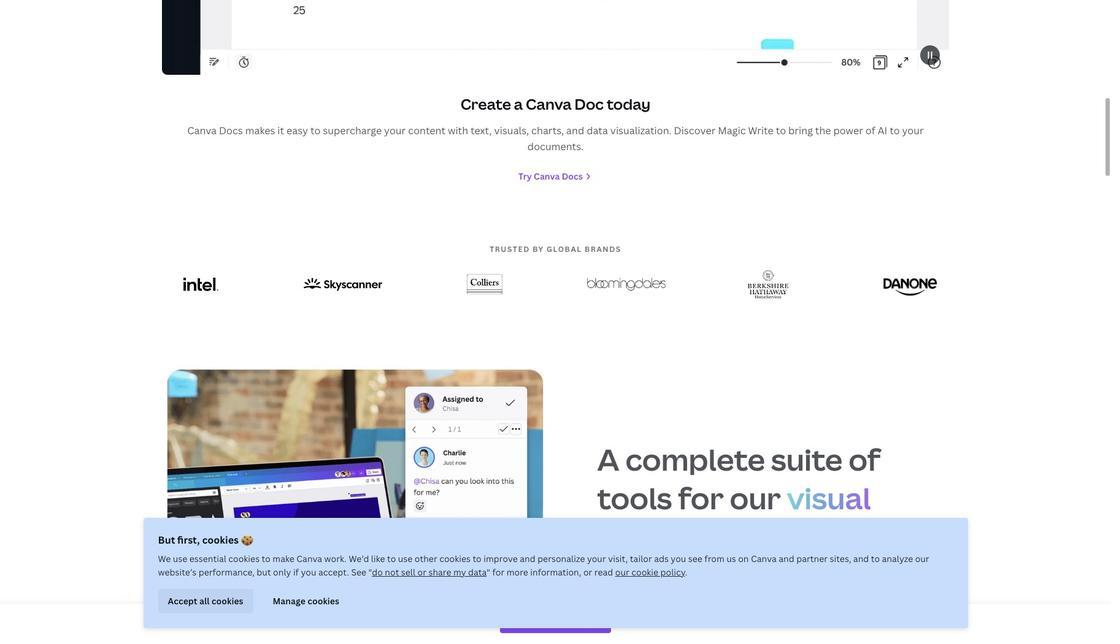 Task type: locate. For each thing, give the bounding box(es) containing it.
0 vertical spatial data
[[587, 124, 608, 138]]

a
[[597, 440, 620, 480]]

data inside canva docs makes it easy to supercharge your content with text, visuals, charts, and data visualization. discover magic write to bring the power of ai to your documents.
[[587, 124, 608, 138]]

0 vertical spatial suite
[[771, 440, 843, 480]]

supercharge
[[323, 124, 382, 138]]

essential
[[190, 554, 226, 565]]

canva right 'on'
[[751, 554, 777, 565]]

suite inside canva's suite of tools take you through every stage of your workflow. it's the perfect end-to-end solution for businesses, nonprofits, educators, content creators, and anyone who wants to m
[[648, 572, 679, 590]]

text,
[[471, 124, 492, 138]]

you inside canva's suite of tools take you through every stage of your workflow. it's the perfect end-to-end solution for businesses, nonprofits, educators, content creators, and anyone who wants to m
[[762, 572, 785, 590]]

world
[[597, 517, 682, 557]]

our cookie policy link
[[615, 567, 685, 579]]

data right "my"
[[468, 567, 487, 579]]

tools up it's
[[698, 572, 729, 590]]

" inside we use essential cookies to make canva work. we'd like to use other cookies to improve and personalize your visit, tailor ads you see from us on canva and partner sites, and to analyze our website's performance, but only if you accept. see "
[[369, 567, 372, 579]]

canva left 'makes'
[[187, 124, 217, 138]]

cookies down accept.
[[308, 596, 339, 607]]

we
[[158, 554, 171, 565]]

1 horizontal spatial docs
[[562, 170, 583, 182]]

or right "sell"
[[418, 567, 427, 579]]

cookies
[[202, 534, 239, 547], [228, 554, 260, 565], [440, 554, 471, 565], [212, 596, 243, 607], [308, 596, 339, 607]]

today
[[607, 94, 651, 114]]

suite
[[771, 440, 843, 480], [648, 572, 679, 590]]

try canva docs
[[519, 170, 583, 182]]

do not sell or share my data link
[[372, 567, 487, 579]]

to left bring
[[776, 124, 786, 138]]

0 vertical spatial for
[[678, 479, 724, 518]]

1 vertical spatial for
[[493, 567, 505, 579]]

0 vertical spatial docs
[[219, 124, 243, 138]]

see
[[351, 567, 366, 579]]

1 horizontal spatial tools
[[698, 572, 729, 590]]

work.
[[324, 554, 347, 565]]

content
[[408, 124, 446, 138], [597, 634, 647, 639]]

skyscanner image
[[304, 278, 382, 291]]

0 horizontal spatial or
[[418, 567, 427, 579]]

the right bring
[[816, 124, 831, 138]]

every
[[840, 572, 875, 590]]

intel image
[[184, 278, 218, 292]]

easy
[[287, 124, 308, 138]]

magic
[[718, 124, 746, 138]]

to
[[310, 124, 321, 138], [776, 124, 786, 138], [890, 124, 900, 138], [262, 554, 271, 565], [387, 554, 396, 565], [473, 554, 482, 565], [871, 554, 880, 565], [853, 634, 866, 639]]

for inside a complete suite of tools for our
[[678, 479, 724, 518]]

visit,
[[608, 554, 628, 565]]

and inside canva's suite of tools take you through every stage of your workflow. it's the perfect end-to-end solution for businesses, nonprofits, educators, content creators, and anyone who wants to m
[[708, 634, 732, 639]]

of inside canva docs makes it easy to supercharge your content with text, visuals, charts, and data visualization. discover magic write to bring the power of ai to your documents.
[[866, 124, 876, 138]]

improve
[[484, 554, 518, 565]]

sell
[[401, 567, 416, 579]]

0 horizontal spatial use
[[173, 554, 187, 565]]

1 vertical spatial the
[[729, 593, 750, 610]]

canva inside canva docs makes it easy to supercharge your content with text, visuals, charts, and data visualization. discover magic write to bring the power of ai to your documents.
[[187, 124, 217, 138]]

docs
[[219, 124, 243, 138], [562, 170, 583, 182]]

it
[[278, 124, 284, 138]]

perfect
[[753, 593, 799, 610]]

docs down documents.
[[562, 170, 583, 182]]

data down doc
[[587, 124, 608, 138]]

1 or from the left
[[418, 567, 427, 579]]

anyone
[[735, 634, 780, 639]]

and inside canva docs makes it easy to supercharge your content with text, visuals, charts, and data visualization. discover magic write to bring the power of ai to your documents.
[[567, 124, 584, 138]]

1 horizontal spatial content
[[597, 634, 647, 639]]

your up read
[[587, 554, 606, 565]]

of inside a complete suite of tools for our
[[849, 440, 881, 480]]

do
[[372, 567, 383, 579]]

1 horizontal spatial data
[[587, 124, 608, 138]]

.
[[685, 567, 688, 579]]

for down 'improve'
[[493, 567, 505, 579]]

1 horizontal spatial "
[[487, 567, 490, 579]]

0 horizontal spatial the
[[729, 593, 750, 610]]

🍪
[[241, 534, 253, 547]]

1 horizontal spatial you
[[671, 554, 686, 565]]

the
[[816, 124, 831, 138], [729, 593, 750, 610]]

and up documents.
[[567, 124, 584, 138]]

0 vertical spatial the
[[816, 124, 831, 138]]

your inside we use essential cookies to make canva work. we'd like to use other cookies to improve and personalize your visit, tailor ads you see from us on canva and partner sites, and to analyze our website's performance, but only if you accept. see "
[[587, 554, 606, 565]]

and down businesses,
[[708, 634, 732, 639]]

to right easy
[[310, 124, 321, 138]]

stage
[[878, 572, 912, 590]]

our inside a complete suite of tools for our
[[730, 479, 781, 518]]

cookie
[[632, 567, 659, 579]]

through
[[788, 572, 837, 590]]

use up website's
[[173, 554, 187, 565]]

content down the solution
[[597, 634, 647, 639]]

or
[[418, 567, 427, 579], [584, 567, 593, 579]]

cookies down 🍪
[[228, 554, 260, 565]]

cookies right all
[[212, 596, 243, 607]]

who
[[784, 634, 810, 639]]

0 vertical spatial our
[[730, 479, 781, 518]]

canva's
[[597, 572, 645, 590]]

content inside canva docs makes it easy to supercharge your content with text, visuals, charts, and data visualization. discover magic write to bring the power of ai to your documents.
[[408, 124, 446, 138]]

share
[[429, 567, 451, 579]]

power
[[834, 124, 864, 138]]

to right ai
[[890, 124, 900, 138]]

danone image
[[884, 273, 937, 296]]

tools inside a complete suite of tools for our
[[597, 479, 672, 518]]

2 vertical spatial our
[[615, 567, 630, 579]]

you up policy in the right bottom of the page
[[671, 554, 686, 565]]

berkshire hathaway image
[[748, 271, 789, 299]]

docs left 'makes'
[[219, 124, 243, 138]]

workflow.
[[645, 593, 705, 610]]

to inside canva's suite of tools take you through every stage of your workflow. it's the perfect end-to-end solution for businesses, nonprofits, educators, content creators, and anyone who wants to m
[[853, 634, 866, 639]]

0 vertical spatial content
[[408, 124, 446, 138]]

to down educators,
[[853, 634, 866, 639]]

1 horizontal spatial suite
[[771, 440, 843, 480]]

trusted
[[490, 244, 530, 255]]

use up "sell"
[[398, 554, 413, 565]]

0 horizontal spatial content
[[408, 124, 446, 138]]

for
[[678, 479, 724, 518], [493, 567, 505, 579], [651, 614, 670, 631]]

2 horizontal spatial for
[[678, 479, 724, 518]]

your right supercharge
[[384, 124, 406, 138]]

content left with
[[408, 124, 446, 138]]

2 horizontal spatial you
[[762, 572, 785, 590]]

your up the solution
[[614, 593, 642, 610]]

for up 'see'
[[678, 479, 724, 518]]

0 horizontal spatial suite
[[648, 572, 679, 590]]

you up perfect
[[762, 572, 785, 590]]

1 horizontal spatial or
[[584, 567, 593, 579]]

and
[[567, 124, 584, 138], [520, 554, 536, 565], [779, 554, 795, 565], [854, 554, 869, 565], [708, 634, 732, 639]]

information,
[[530, 567, 582, 579]]

or left read
[[584, 567, 593, 579]]

tools up 'tailor' at the right of page
[[597, 479, 672, 518]]

us
[[727, 554, 736, 565]]

and right the sites,
[[854, 554, 869, 565]]

manage cookies button
[[263, 590, 349, 614]]

visuals,
[[494, 124, 529, 138]]

0 horizontal spatial docs
[[219, 124, 243, 138]]

doc
[[575, 94, 604, 114]]

1 vertical spatial suite
[[648, 572, 679, 590]]

canva right the 'try'
[[534, 170, 560, 182]]

1 vertical spatial tools
[[698, 572, 729, 590]]

1 horizontal spatial our
[[730, 479, 781, 518]]

1 " from the left
[[369, 567, 372, 579]]

0 horizontal spatial "
[[369, 567, 372, 579]]

2 use from the left
[[398, 554, 413, 565]]

policy
[[661, 567, 685, 579]]

our
[[730, 479, 781, 518], [915, 554, 930, 565], [615, 567, 630, 579]]

" right see
[[369, 567, 372, 579]]

0 vertical spatial tools
[[597, 479, 672, 518]]

the down take
[[729, 593, 750, 610]]

canva's suite of tools take you through every stage of your workflow. it's the perfect end-to-end solution for businesses, nonprofits, educators, content creators, and anyone who wants to m
[[597, 572, 912, 639]]

the inside canva docs makes it easy to supercharge your content with text, visuals, charts, and data visualization. discover magic write to bring the power of ai to your documents.
[[816, 124, 831, 138]]

do not sell or share my data " for more information, or read our cookie policy .
[[372, 567, 688, 579]]

1 horizontal spatial use
[[398, 554, 413, 565]]

your inside canva's suite of tools take you through every stage of your workflow. it's the perfect end-to-end solution for businesses, nonprofits, educators, content creators, and anyone who wants to m
[[614, 593, 642, 610]]

try canva docs link
[[519, 170, 593, 183]]

to up but in the left of the page
[[262, 554, 271, 565]]

your right ai
[[903, 124, 924, 138]]

and up do not sell or share my data " for more information, or read our cookie policy .
[[520, 554, 536, 565]]

1 vertical spatial our
[[915, 554, 930, 565]]

1 vertical spatial content
[[597, 634, 647, 639]]

bloomingdale's image
[[587, 278, 666, 291]]

tools
[[597, 479, 672, 518], [698, 572, 729, 590]]

0 horizontal spatial data
[[468, 567, 487, 579]]

" down 'improve'
[[487, 567, 490, 579]]

accept.
[[318, 567, 349, 579]]

2 vertical spatial for
[[651, 614, 670, 631]]

tailor
[[630, 554, 652, 565]]

1 horizontal spatial for
[[651, 614, 670, 631]]

for up "creators,"
[[651, 614, 670, 631]]

you right if
[[301, 567, 316, 579]]

0 horizontal spatial tools
[[597, 479, 672, 518]]

visualization.
[[611, 124, 672, 138]]

2 horizontal spatial our
[[915, 554, 930, 565]]

1 vertical spatial docs
[[562, 170, 583, 182]]

1 horizontal spatial the
[[816, 124, 831, 138]]

your
[[384, 124, 406, 138], [903, 124, 924, 138], [587, 554, 606, 565], [614, 593, 642, 610]]

nonprofits,
[[747, 614, 816, 631]]

with
[[448, 124, 468, 138]]



Task type: describe. For each thing, give the bounding box(es) containing it.
content inside canva's suite of tools take you through every stage of your workflow. it's the perfect end-to-end solution for businesses, nonprofits, educators, content creators, and anyone who wants to m
[[597, 634, 647, 639]]

2 " from the left
[[487, 567, 490, 579]]

but first, cookies 🍪
[[158, 534, 253, 547]]

brands
[[585, 244, 622, 255]]

to left analyze
[[871, 554, 880, 565]]

end
[[849, 593, 873, 610]]

by
[[533, 244, 544, 255]]

visual
[[787, 479, 871, 518]]

wants
[[813, 634, 849, 639]]

it's
[[708, 593, 726, 610]]

cookies up essential
[[202, 534, 239, 547]]

to-
[[831, 593, 849, 610]]

makes
[[245, 124, 275, 138]]

documents.
[[528, 140, 584, 153]]

all
[[199, 596, 210, 607]]

ads
[[654, 554, 669, 565]]

we use essential cookies to make canva work. we'd like to use other cookies to improve and personalize your visit, tailor ads you see from us on canva and partner sites, and to analyze our website's performance, but only if you accept. see "
[[158, 554, 930, 579]]

to right like
[[387, 554, 396, 565]]

personalize
[[538, 554, 585, 565]]

on
[[738, 554, 749, 565]]

from
[[705, 554, 725, 565]]

canva up charts,
[[526, 94, 572, 114]]

analyze
[[882, 554, 913, 565]]

a
[[514, 94, 523, 114]]

other
[[415, 554, 437, 565]]

visual world
[[597, 479, 871, 557]]

accept
[[168, 596, 197, 607]]

but
[[158, 534, 175, 547]]

canva up if
[[297, 554, 322, 565]]

0 horizontal spatial you
[[301, 567, 316, 579]]

bring
[[789, 124, 813, 138]]

we'd
[[349, 554, 369, 565]]

accept all cookies
[[168, 596, 243, 607]]

only
[[273, 567, 291, 579]]

sites,
[[830, 554, 852, 565]]

suite inside a complete suite of tools for our
[[771, 440, 843, 480]]

charts,
[[532, 124, 564, 138]]

global
[[547, 244, 582, 255]]

the inside canva's suite of tools take you through every stage of your workflow. it's the perfect end-to-end solution for businesses, nonprofits, educators, content creators, and anyone who wants to m
[[729, 593, 750, 610]]

businesses,
[[673, 614, 744, 631]]

solution
[[597, 614, 648, 631]]

2 or from the left
[[584, 567, 593, 579]]

for inside canva's suite of tools take you through every stage of your workflow. it's the perfect end-to-end solution for businesses, nonprofits, educators, content creators, and anyone who wants to m
[[651, 614, 670, 631]]

our inside we use essential cookies to make canva work. we'd like to use other cookies to improve and personalize your visit, tailor ads you see from us on canva and partner sites, and to analyze our website's performance, but only if you accept. see "
[[915, 554, 930, 565]]

docs inside canva docs makes it easy to supercharge your content with text, visuals, charts, and data visualization. discover magic write to bring the power of ai to your documents.
[[219, 124, 243, 138]]

create
[[461, 94, 511, 114]]

try
[[519, 170, 532, 182]]

first,
[[177, 534, 200, 547]]

1 vertical spatial data
[[468, 567, 487, 579]]

educators,
[[819, 614, 885, 631]]

tools inside canva's suite of tools take you through every stage of your workflow. it's the perfect end-to-end solution for businesses, nonprofits, educators, content creators, and anyone who wants to m
[[698, 572, 729, 590]]

read
[[595, 567, 613, 579]]

ai
[[878, 124, 888, 138]]

and left partner
[[779, 554, 795, 565]]

create a canva doc today
[[461, 94, 651, 114]]

if
[[293, 567, 299, 579]]

see
[[689, 554, 703, 565]]

cookies up "my"
[[440, 554, 471, 565]]

not
[[385, 567, 399, 579]]

creators,
[[650, 634, 705, 639]]

complete
[[626, 440, 765, 480]]

accept all cookies button
[[158, 590, 253, 614]]

end-
[[803, 593, 831, 610]]

performance,
[[199, 567, 255, 579]]

trusted by global brands
[[490, 244, 622, 255]]

a complete suite of tools for our
[[597, 440, 881, 518]]

partner
[[797, 554, 828, 565]]

colliers international image
[[467, 267, 503, 303]]

0 horizontal spatial for
[[493, 567, 505, 579]]

manage
[[273, 596, 306, 607]]

like
[[371, 554, 385, 565]]

but
[[257, 567, 271, 579]]

more
[[507, 567, 528, 579]]

take
[[732, 572, 759, 590]]

1 use from the left
[[173, 554, 187, 565]]

make
[[273, 554, 295, 565]]

0 horizontal spatial our
[[615, 567, 630, 579]]

write
[[748, 124, 774, 138]]

my
[[454, 567, 466, 579]]

discover
[[674, 124, 716, 138]]

canva docs makes it easy to supercharge your content with text, visuals, charts, and data visualization. discover magic write to bring the power of ai to your documents.
[[187, 124, 924, 153]]

to left 'improve'
[[473, 554, 482, 565]]

website's
[[158, 567, 197, 579]]

manage cookies
[[273, 596, 339, 607]]



Task type: vqa. For each thing, say whether or not it's contained in the screenshot.
We
yes



